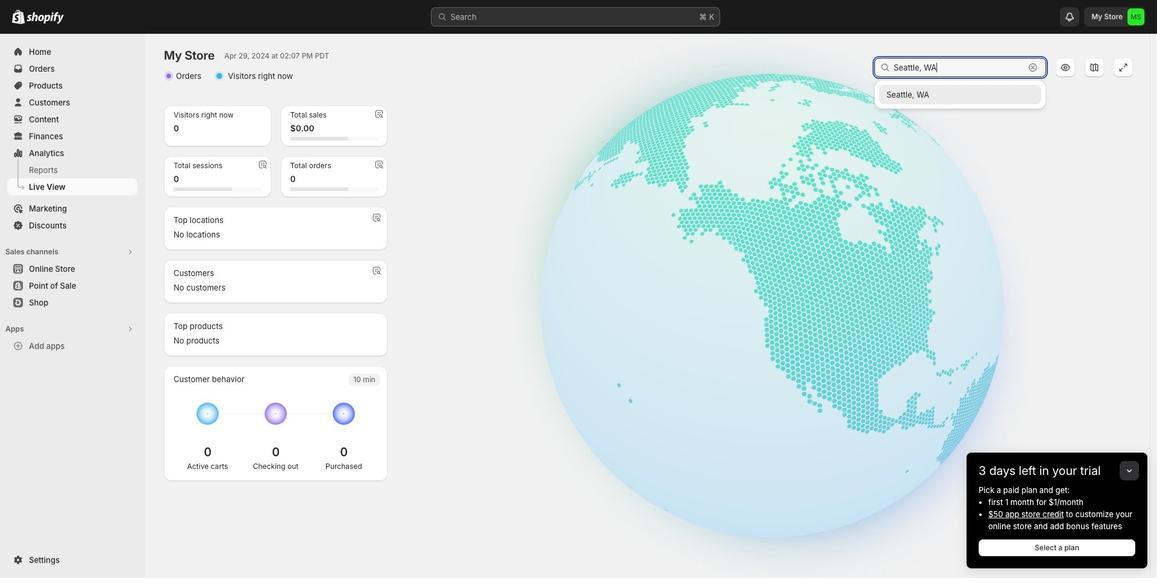 Task type: locate. For each thing, give the bounding box(es) containing it.
my store image
[[1128, 8, 1145, 25]]



Task type: describe. For each thing, give the bounding box(es) containing it.
Search location text field
[[894, 58, 1025, 77]]

shopify image
[[27, 12, 64, 24]]

seattle, wa option
[[875, 85, 1047, 104]]

shopify image
[[12, 10, 25, 24]]



Task type: vqa. For each thing, say whether or not it's contained in the screenshot.
Learn more about adjustment history
no



